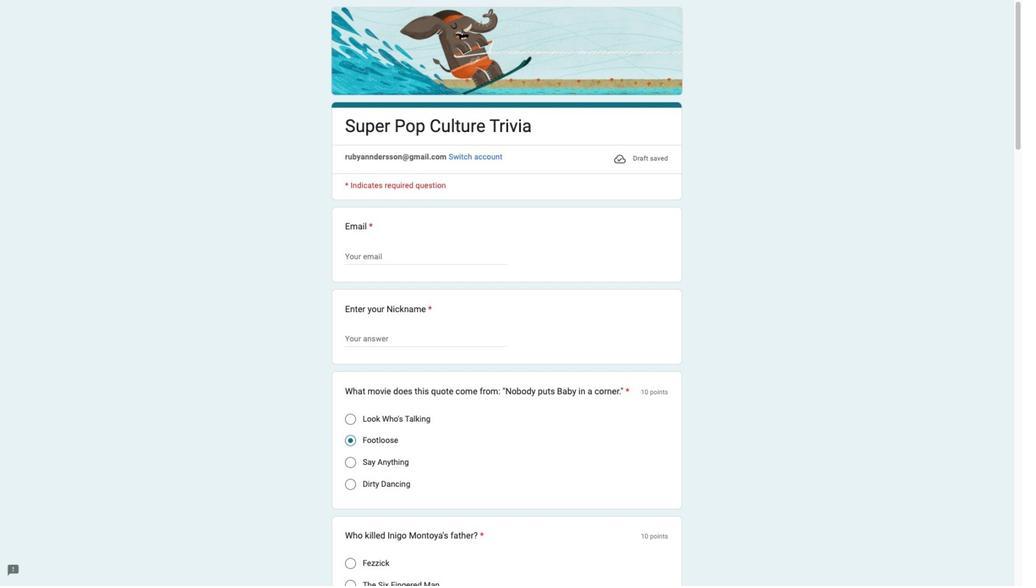 Task type: describe. For each thing, give the bounding box(es) containing it.
Say Anything radio
[[345, 457, 356, 468]]

required question element for 3rd 'heading' from the bottom of the page
[[426, 303, 432, 316]]

total points possible for this question. note for "fezzick" icon
[[641, 530, 668, 544]]

3 heading from the top
[[345, 303, 432, 316]]

Dirty Dancing radio
[[345, 479, 356, 490]]

Footloose radio
[[345, 436, 356, 446]]

Your email email field
[[345, 250, 507, 263]]

look who's talking image
[[345, 414, 356, 425]]

required question element for 2nd 'heading' from the bottom
[[624, 385, 630, 398]]

Look Who's Talking radio
[[345, 414, 356, 425]]

the six fingered man image
[[345, 580, 356, 586]]

say anything image
[[345, 457, 356, 468]]

5 heading from the top
[[345, 530, 484, 543]]



Task type: locate. For each thing, give the bounding box(es) containing it.
required question element for 1st 'heading' from the bottom
[[478, 530, 484, 543]]

dirty dancing image
[[345, 479, 356, 490]]

The Six Fingered Man radio
[[345, 580, 356, 586]]

1 heading from the top
[[345, 115, 532, 138]]

Fezzick radio
[[345, 558, 356, 569]]

list
[[331, 207, 682, 586]]

None text field
[[345, 332, 507, 346]]

required question element for 2nd 'heading' from the top of the page
[[367, 221, 373, 234]]

2 total points possible for this question. note from the top
[[641, 530, 668, 544]]

1 total points possible for this question. note from the top
[[641, 385, 668, 399]]

total points possible for this question. note
[[641, 385, 668, 399], [641, 530, 668, 544]]

2 heading from the top
[[345, 221, 668, 234]]

fezzick image
[[345, 558, 356, 569]]

required question element
[[367, 221, 373, 234], [426, 303, 432, 316], [624, 385, 630, 398], [478, 530, 484, 543]]

status
[[614, 151, 668, 167]]

total points possible for this question. note for "look who's talking" 'image'
[[641, 385, 668, 399]]

1 vertical spatial total points possible for this question. note
[[641, 530, 668, 544]]

0 vertical spatial total points possible for this question. note
[[641, 385, 668, 399]]

footloose image
[[348, 439, 353, 443]]

4 heading from the top
[[345, 385, 630, 398]]

heading
[[345, 115, 532, 138], [345, 221, 668, 234], [345, 303, 432, 316], [345, 385, 630, 398], [345, 530, 484, 543]]

report a problem to google image
[[7, 564, 20, 577]]

list item
[[331, 207, 682, 283]]



Task type: vqa. For each thing, say whether or not it's contained in the screenshot.
"Total points possible for this question." note for Fezzick "icon"
yes



